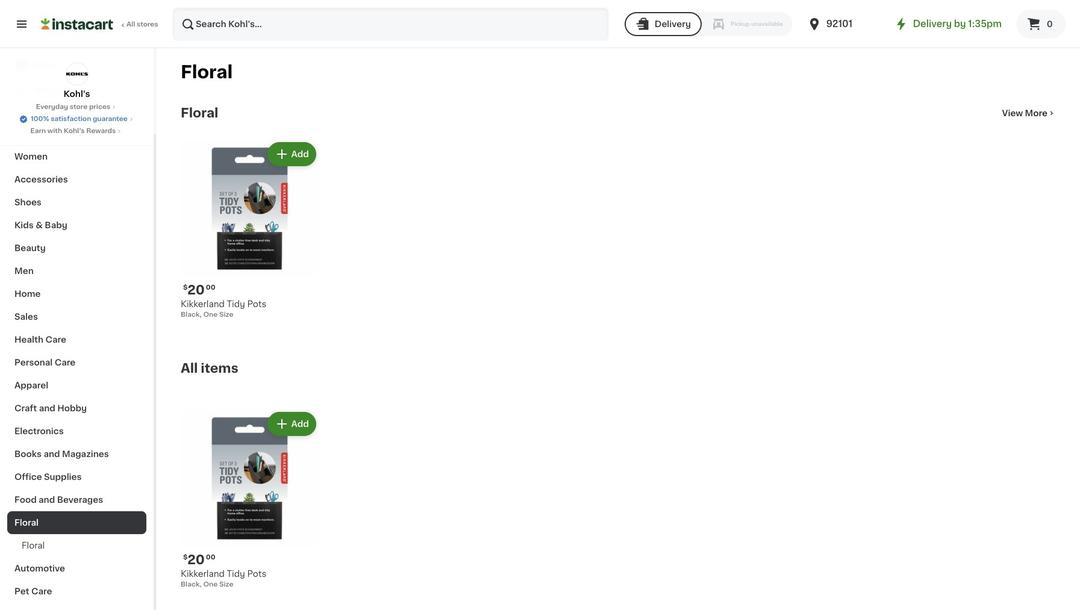 Task type: locate. For each thing, give the bounding box(es) containing it.
0 vertical spatial black,
[[181, 312, 202, 318]]

craft
[[14, 404, 37, 413]]

1 20 from the top
[[188, 284, 205, 296]]

kohl's
[[64, 128, 85, 134]]

instacart logo image
[[41, 17, 113, 31]]

food and beverages link
[[7, 489, 146, 512]]

and right craft
[[39, 404, 55, 413]]

women
[[14, 153, 48, 161]]

kikkerland for first add button from the bottom of the page
[[181, 570, 225, 579]]

0 vertical spatial 20
[[188, 284, 205, 296]]

item carousel region
[[164, 135, 1057, 352]]

delivery by 1:35pm
[[914, 19, 1002, 28]]

100% satisfaction guarantee button
[[19, 112, 135, 124]]

1 product group from the top
[[181, 140, 319, 320]]

pots for add button within the item carousel region
[[247, 300, 267, 309]]

buy it again link
[[7, 78, 146, 102]]

2 add from the top
[[292, 420, 309, 429]]

all left the stores
[[127, 21, 135, 28]]

0 vertical spatial 00
[[206, 284, 216, 291]]

food
[[14, 496, 37, 505]]

add for first add button from the bottom of the page
[[292, 420, 309, 429]]

and up office supplies
[[44, 450, 60, 459]]

and right 'food'
[[39, 496, 55, 505]]

1 vertical spatial $ 20 00
[[183, 554, 216, 567]]

$ 20 00 inside item carousel region
[[183, 284, 216, 296]]

1 vertical spatial $
[[183, 554, 188, 561]]

2 vertical spatial and
[[39, 496, 55, 505]]

care up personal care
[[45, 336, 66, 344]]

kikkerland for add button within the item carousel region
[[181, 300, 225, 309]]

2 vertical spatial care
[[31, 588, 52, 596]]

and for craft
[[39, 404, 55, 413]]

0 vertical spatial pots
[[247, 300, 267, 309]]

2 one from the top
[[203, 582, 218, 588]]

one inside item carousel region
[[203, 312, 218, 318]]

1 add button from the top
[[269, 143, 315, 165]]

1 vertical spatial all
[[181, 362, 198, 375]]

accessories
[[14, 175, 68, 184]]

0 vertical spatial kikkerland
[[181, 300, 225, 309]]

1 vertical spatial add button
[[269, 414, 315, 435]]

1 kikkerland from the top
[[181, 300, 225, 309]]

1:35pm
[[969, 19, 1002, 28]]

automotive
[[14, 565, 65, 573]]

2 20 from the top
[[188, 554, 205, 567]]

care down health care link at the left bottom
[[55, 359, 75, 367]]

1 vertical spatial kikkerland
[[181, 570, 225, 579]]

00 for add button within the item carousel region
[[206, 284, 216, 291]]

1 size from the top
[[219, 312, 234, 318]]

baby
[[45, 221, 67, 230]]

1 $ 20 00 from the top
[[183, 284, 216, 296]]

service type group
[[625, 12, 793, 36]]

black, for first add button from the bottom of the page
[[181, 582, 202, 588]]

product group
[[181, 140, 319, 320], [181, 410, 319, 590]]

0 horizontal spatial all
[[127, 21, 135, 28]]

kohl's link
[[64, 63, 90, 100]]

20 inside item carousel region
[[188, 284, 205, 296]]

rewards
[[86, 128, 116, 134]]

view more link
[[1003, 107, 1057, 119]]

tidy inside item carousel region
[[227, 300, 245, 309]]

1 black, from the top
[[181, 312, 202, 318]]

delivery inside button
[[655, 20, 691, 28]]

0 vertical spatial all
[[127, 21, 135, 28]]

1 vertical spatial and
[[44, 450, 60, 459]]

1 vertical spatial pots
[[247, 570, 267, 579]]

it
[[53, 86, 59, 94]]

1 $ from the top
[[183, 284, 188, 291]]

add button inside item carousel region
[[269, 143, 315, 165]]

20
[[188, 284, 205, 296], [188, 554, 205, 567]]

home link
[[7, 283, 146, 306]]

size inside item carousel region
[[219, 312, 234, 318]]

delivery for delivery by 1:35pm
[[914, 19, 953, 28]]

satisfaction
[[51, 116, 91, 122]]

1 horizontal spatial all
[[181, 362, 198, 375]]

pet
[[14, 588, 29, 596]]

pots
[[247, 300, 267, 309], [247, 570, 267, 579]]

delivery for delivery
[[655, 20, 691, 28]]

craft and hobby link
[[7, 397, 146, 420]]

1 vertical spatial kikkerland tidy pots black, one size
[[181, 570, 267, 588]]

1 vertical spatial care
[[55, 359, 75, 367]]

kikkerland tidy pots black, one size
[[181, 300, 267, 318], [181, 570, 267, 588]]

everyday store prices link
[[36, 102, 118, 112]]

beverages
[[57, 496, 103, 505]]

office supplies
[[14, 473, 82, 482]]

2 $ 20 00 from the top
[[183, 554, 216, 567]]

size
[[219, 312, 234, 318], [219, 582, 234, 588]]

1 00 from the top
[[206, 284, 216, 291]]

care right pet
[[31, 588, 52, 596]]

books
[[14, 450, 42, 459]]

1 tidy from the top
[[227, 300, 245, 309]]

1 vertical spatial size
[[219, 582, 234, 588]]

2 tidy from the top
[[227, 570, 245, 579]]

kids & baby
[[14, 221, 67, 230]]

1 vertical spatial black,
[[181, 582, 202, 588]]

0 vertical spatial add button
[[269, 143, 315, 165]]

again
[[61, 86, 85, 94]]

1 vertical spatial 20
[[188, 554, 205, 567]]

00 for first add button from the bottom of the page
[[206, 554, 216, 561]]

care
[[45, 336, 66, 344], [55, 359, 75, 367], [31, 588, 52, 596]]

size for first add button from the bottom of the page
[[219, 582, 234, 588]]

0 vertical spatial product group
[[181, 140, 319, 320]]

food and beverages
[[14, 496, 103, 505]]

view more
[[1003, 109, 1048, 118]]

2 size from the top
[[219, 582, 234, 588]]

automotive link
[[7, 558, 146, 581]]

2 kikkerland from the top
[[181, 570, 225, 579]]

all stores link
[[41, 7, 159, 41]]

books and magazines link
[[7, 443, 146, 466]]

0 button
[[1017, 10, 1066, 39]]

shoes link
[[7, 191, 146, 214]]

items
[[201, 362, 239, 375]]

20 for first add button from the bottom of the page
[[188, 554, 205, 567]]

tidy
[[227, 300, 245, 309], [227, 570, 245, 579]]

1 horizontal spatial delivery
[[914, 19, 953, 28]]

1 vertical spatial product group
[[181, 410, 319, 590]]

2 00 from the top
[[206, 554, 216, 561]]

kikkerland
[[181, 300, 225, 309], [181, 570, 225, 579]]

None search field
[[172, 7, 609, 41]]

1 vertical spatial 00
[[206, 554, 216, 561]]

0 vertical spatial $ 20 00
[[183, 284, 216, 296]]

delivery
[[914, 19, 953, 28], [655, 20, 691, 28]]

care for health care
[[45, 336, 66, 344]]

0 vertical spatial size
[[219, 312, 234, 318]]

everyday
[[36, 104, 68, 110]]

kikkerland inside item carousel region
[[181, 300, 225, 309]]

20 for add button within the item carousel region
[[188, 284, 205, 296]]

0 vertical spatial one
[[203, 312, 218, 318]]

2 pots from the top
[[247, 570, 267, 579]]

women link
[[7, 145, 146, 168]]

$ 20 00
[[183, 284, 216, 296], [183, 554, 216, 567]]

product group inside item carousel region
[[181, 140, 319, 320]]

00
[[206, 284, 216, 291], [206, 554, 216, 561]]

1 vertical spatial tidy
[[227, 570, 245, 579]]

buy
[[34, 86, 51, 94]]

1 pots from the top
[[247, 300, 267, 309]]

floral
[[181, 63, 233, 81], [181, 107, 218, 119], [14, 519, 39, 527], [22, 542, 45, 550]]

0 vertical spatial $
[[183, 284, 188, 291]]

0 vertical spatial add
[[292, 150, 309, 159]]

guarantee
[[93, 116, 128, 122]]

health care
[[14, 336, 66, 344]]

all
[[127, 21, 135, 28], [181, 362, 198, 375]]

&
[[36, 221, 43, 230]]

supplies
[[44, 473, 82, 482]]

$ inside item carousel region
[[183, 284, 188, 291]]

1 one from the top
[[203, 312, 218, 318]]

add inside item carousel region
[[292, 150, 309, 159]]

0 vertical spatial kikkerland tidy pots black, one size
[[181, 300, 267, 318]]

0 horizontal spatial delivery
[[655, 20, 691, 28]]

1 add from the top
[[292, 150, 309, 159]]

accessories link
[[7, 168, 146, 191]]

0 vertical spatial tidy
[[227, 300, 245, 309]]

1 vertical spatial add
[[292, 420, 309, 429]]

0 vertical spatial care
[[45, 336, 66, 344]]

0 vertical spatial and
[[39, 404, 55, 413]]

1 kikkerland tidy pots black, one size from the top
[[181, 300, 267, 318]]

1 vertical spatial one
[[203, 582, 218, 588]]

2 black, from the top
[[181, 582, 202, 588]]

Search field
[[174, 8, 608, 40]]

one
[[203, 312, 218, 318], [203, 582, 218, 588]]

all left items
[[181, 362, 198, 375]]

and
[[39, 404, 55, 413], [44, 450, 60, 459], [39, 496, 55, 505]]

pots inside item carousel region
[[247, 300, 267, 309]]

magazines
[[62, 450, 109, 459]]

black, inside item carousel region
[[181, 312, 202, 318]]

00 inside item carousel region
[[206, 284, 216, 291]]

pet care
[[14, 588, 52, 596]]



Task type: vqa. For each thing, say whether or not it's contained in the screenshot.
The Food And Beverages link
yes



Task type: describe. For each thing, give the bounding box(es) containing it.
size for add button within the item carousel region
[[219, 312, 234, 318]]

all items
[[181, 362, 239, 375]]

personal
[[14, 359, 53, 367]]

books and magazines
[[14, 450, 109, 459]]

all for all stores
[[127, 21, 135, 28]]

personal care link
[[7, 351, 146, 374]]

electronics link
[[7, 420, 146, 443]]

office
[[14, 473, 42, 482]]

health care link
[[7, 329, 146, 351]]

add for add button within the item carousel region
[[292, 150, 309, 159]]

hobby
[[57, 404, 87, 413]]

earn
[[30, 128, 46, 134]]

sales
[[14, 313, 38, 321]]

apparel link
[[7, 374, 146, 397]]

shop
[[34, 61, 56, 70]]

electronics
[[14, 427, 64, 436]]

view
[[1003, 109, 1024, 118]]

one for add button within the item carousel region
[[203, 312, 218, 318]]

pet care link
[[7, 581, 146, 603]]

lists
[[34, 110, 55, 118]]

health
[[14, 336, 43, 344]]

pots for first add button from the bottom of the page
[[247, 570, 267, 579]]

lists link
[[7, 102, 146, 126]]

all stores
[[127, 21, 158, 28]]

kikkerland tidy pots black, one size inside item carousel region
[[181, 300, 267, 318]]

delivery by 1:35pm link
[[894, 17, 1002, 31]]

home
[[14, 290, 41, 298]]

one for first add button from the bottom of the page
[[203, 582, 218, 588]]

all for all items
[[181, 362, 198, 375]]

$ 20 00 for add button within the item carousel region
[[183, 284, 216, 296]]

prices
[[89, 104, 110, 110]]

shop link
[[7, 54, 146, 78]]

100%
[[31, 116, 49, 122]]

beauty
[[14, 244, 46, 253]]

92101
[[827, 19, 853, 28]]

office supplies link
[[7, 466, 146, 489]]

earn with kohl's rewards
[[30, 128, 116, 134]]

men
[[14, 267, 34, 275]]

by
[[955, 19, 967, 28]]

store
[[70, 104, 88, 110]]

2 kikkerland tidy pots black, one size from the top
[[181, 570, 267, 588]]

2 $ from the top
[[183, 554, 188, 561]]

beauty link
[[7, 237, 146, 260]]

kids & baby link
[[7, 214, 146, 237]]

craft and hobby
[[14, 404, 87, 413]]

black, for add button within the item carousel region
[[181, 312, 202, 318]]

apparel
[[14, 382, 48, 390]]

sales link
[[7, 306, 146, 329]]

0
[[1048, 20, 1054, 28]]

earn with kohl's rewards link
[[30, 127, 123, 136]]

everyday store prices
[[36, 104, 110, 110]]

men link
[[7, 260, 146, 283]]

stores
[[137, 21, 158, 28]]

care for personal care
[[55, 359, 75, 367]]

and for books
[[44, 450, 60, 459]]

more
[[1026, 109, 1048, 118]]

100% satisfaction guarantee
[[31, 116, 128, 122]]

92101 button
[[808, 7, 880, 41]]

personal care
[[14, 359, 75, 367]]

shoes
[[14, 198, 42, 207]]

care for pet care
[[31, 588, 52, 596]]

delivery button
[[625, 12, 702, 36]]

with
[[48, 128, 62, 134]]

kids
[[14, 221, 34, 230]]

buy it again
[[34, 86, 85, 94]]

kohl's
[[64, 90, 90, 98]]

2 product group from the top
[[181, 410, 319, 590]]

2 add button from the top
[[269, 414, 315, 435]]

and for food
[[39, 496, 55, 505]]

kohl's logo image
[[65, 63, 88, 86]]

$ 20 00 for first add button from the bottom of the page
[[183, 554, 216, 567]]



